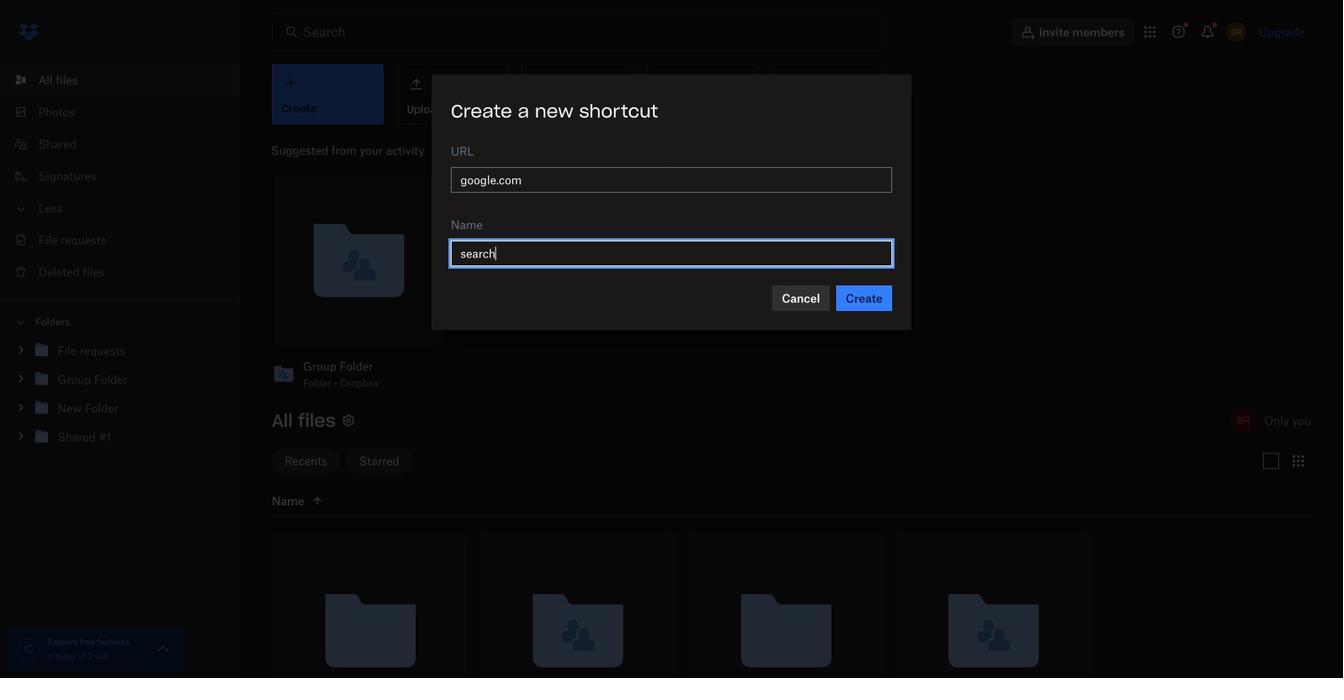 Task type: locate. For each thing, give the bounding box(es) containing it.
folder, file requests row
[[273, 533, 468, 678]]

shared folder, shared #1 row
[[897, 533, 1092, 678]]

list item
[[0, 64, 240, 96]]

group
[[0, 333, 240, 463]]

shared folder, group folder row
[[481, 533, 676, 678]]

folder, new folder row
[[689, 533, 884, 678]]

None text field
[[461, 171, 883, 189], [461, 245, 883, 262], [461, 171, 883, 189], [461, 245, 883, 262]]

list
[[0, 54, 240, 299]]



Task type: describe. For each thing, give the bounding box(es) containing it.
shortcut creation modal dialog
[[432, 74, 912, 330]]

dropbox image
[[13, 16, 45, 48]]

less image
[[13, 201, 29, 217]]



Task type: vqa. For each thing, say whether or not it's contained in the screenshot.
Folder, File requests row
yes



